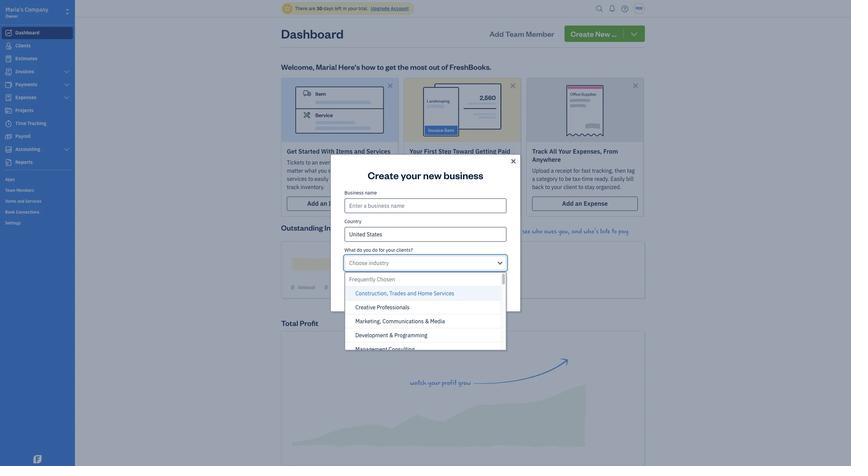 Task type: vqa. For each thing, say whether or not it's contained in the screenshot.
construction, trades and home services option
yes



Task type: describe. For each thing, give the bounding box(es) containing it.
create my business
[[392, 285, 459, 294]]

easily
[[314, 175, 329, 182]]

1 your from the left
[[410, 148, 423, 155]]

and up t-
[[354, 148, 365, 155]]

create your new business dialog
[[0, 146, 851, 426]]

welcome, maria! here's how to get the most out of freshbooks.
[[281, 62, 491, 72]]

marketing,
[[355, 318, 381, 325]]

tracking,
[[592, 167, 613, 174]]

new
[[423, 169, 442, 182]]

out
[[429, 62, 440, 72]]

dismiss image
[[386, 82, 394, 90]]

add
[[339, 167, 349, 174]]

client
[[563, 184, 577, 190]]

inventory.
[[301, 184, 325, 190]]

left
[[335, 5, 342, 12]]

there are 30 days left in your trial. upgrade account
[[295, 5, 409, 12]]

0 vertical spatial business
[[344, 190, 364, 196]]

upgrade
[[371, 5, 390, 12]]

an inside get paid faster with an invoice template that enables flexible payment options and automated reminders—and looks great.
[[459, 159, 465, 166]]

business
[[444, 169, 483, 182]]

creative
[[355, 304, 376, 311]]

your inside the track all your expenses, from anywhere
[[558, 148, 571, 155]]

paid
[[419, 159, 430, 166]]

chosen
[[377, 276, 395, 283]]

expense image
[[4, 94, 13, 101]]

maria!
[[316, 62, 337, 72]]

create for create my business
[[392, 285, 415, 294]]

member
[[526, 29, 554, 38]]

get
[[385, 62, 396, 72]]

see
[[522, 228, 530, 235]]

crown image
[[284, 5, 291, 12]]

items
[[336, 148, 353, 155]]

be
[[565, 175, 571, 182]]

maria's
[[5, 6, 23, 13]]

your inside tickets to an event? printed t-shirts? no matter what you sell, add your items or services to easily include on an invoice or track inventory.
[[350, 167, 361, 174]]

estimate image
[[4, 56, 13, 62]]

ready.
[[594, 175, 609, 182]]

business inside button
[[429, 285, 459, 294]]

your left clients?
[[386, 247, 395, 253]]

item
[[329, 200, 342, 207]]

professionals
[[377, 304, 410, 311]]

anywhere
[[532, 156, 561, 164]]

watch your profit grow
[[410, 379, 471, 387]]

add for add team member
[[489, 29, 504, 38]]

invoice inside get paid faster with an invoice template that enables flexible payment options and automated reminders—and looks great.
[[466, 159, 483, 166]]

for inside create your new business dialog
[[379, 247, 385, 253]]

track
[[532, 148, 548, 155]]

chart image
[[4, 146, 13, 153]]

enables
[[421, 167, 440, 174]]

tickets
[[287, 159, 304, 166]]

profit
[[442, 379, 457, 387]]

of
[[441, 62, 448, 72]]

t-
[[356, 159, 360, 166]]

what do you do for your clients?
[[344, 247, 413, 253]]

client image
[[4, 43, 13, 49]]

construction, trades and home services option
[[345, 287, 501, 300]]

management
[[355, 346, 387, 353]]

home
[[418, 290, 432, 297]]

printed
[[337, 159, 354, 166]]

creative professionals
[[355, 304, 410, 311]]

to down what
[[308, 175, 313, 182]]

expenses,
[[573, 148, 602, 155]]

industry
[[369, 260, 389, 266]]

tag
[[627, 167, 635, 174]]

that
[[410, 167, 419, 174]]

dashboard
[[281, 26, 344, 42]]

dashboard image
[[4, 30, 13, 36]]

management consulting option
[[345, 342, 501, 356]]

pay
[[618, 228, 628, 235]]

my
[[417, 285, 427, 294]]

creative professionals option
[[345, 300, 501, 314]]

you inside dialog
[[363, 247, 371, 253]]

Choose industry field
[[344, 256, 507, 271]]

option containing frequently chosen
[[345, 273, 501, 426]]

close image
[[510, 157, 517, 166]]

& inside option
[[425, 318, 429, 325]]

Country text field
[[345, 228, 506, 241]]

business name
[[344, 190, 377, 196]]

construction, trades and home services
[[355, 290, 454, 297]]

how
[[361, 62, 375, 72]]

on
[[349, 175, 355, 182]]

freshbooks.
[[449, 62, 491, 72]]

development & programming option
[[345, 328, 501, 342]]

to down category
[[545, 184, 550, 190]]

1 vertical spatial a
[[532, 175, 535, 182]]

your right in
[[348, 5, 357, 12]]

then
[[615, 167, 626, 174]]

account
[[391, 5, 409, 12]]

owner
[[5, 14, 18, 19]]

trades
[[389, 290, 406, 297]]

search image
[[594, 4, 605, 14]]

report image
[[4, 159, 13, 166]]

what
[[305, 167, 317, 174]]

all
[[549, 148, 557, 155]]

frequently
[[349, 276, 376, 283]]

see who owes you, and who's late to pay
[[522, 228, 628, 235]]

to left be
[[559, 175, 564, 182]]

apps image
[[5, 176, 73, 182]]

to up what
[[306, 159, 311, 166]]

dismiss image for track all your expenses, from anywhere
[[632, 82, 639, 90]]

faster
[[431, 159, 446, 166]]

easily
[[611, 175, 625, 182]]

late
[[600, 228, 610, 235]]

you,
[[558, 228, 570, 235]]

communications
[[383, 318, 424, 325]]

programming
[[394, 332, 427, 339]]

time
[[582, 175, 593, 182]]

for inside upload a receipt for fast tracking, then tag a category to be tax-time ready. easily bill back to your client to stay organized.
[[573, 167, 580, 174]]

sell,
[[328, 167, 338, 174]]

upload a receipt for fast tracking, then tag a category to be tax-time ready. easily bill back to your client to stay organized.
[[532, 167, 635, 190]]



Task type: locate. For each thing, give the bounding box(es) containing it.
create left my
[[392, 285, 415, 294]]

and inside option
[[407, 290, 416, 297]]

marketing, communications & media option
[[345, 314, 501, 328]]

with
[[447, 159, 457, 166]]

template
[[484, 159, 507, 166]]

organized.
[[596, 184, 621, 190]]

2 horizontal spatial add
[[562, 200, 574, 207]]

1 horizontal spatial for
[[573, 167, 580, 174]]

1 horizontal spatial a
[[551, 167, 554, 174]]

1 horizontal spatial get
[[410, 159, 418, 166]]

2 dismiss image from the left
[[632, 82, 639, 90]]

& up 'management consulting' at the bottom left
[[389, 332, 393, 339]]

choose
[[349, 260, 367, 266]]

go to help image
[[619, 4, 630, 14]]

an left 'expense'
[[575, 200, 582, 207]]

and inside get paid faster with an invoice template that enables flexible payment options and automated reminders—and looks great.
[[503, 167, 512, 174]]

money image
[[4, 133, 13, 140]]

an left item
[[320, 200, 327, 207]]

an inside "add an expense" link
[[575, 200, 582, 207]]

country
[[344, 218, 361, 225]]

management consulting
[[355, 346, 415, 353]]

project image
[[4, 107, 13, 114]]

toward
[[453, 148, 474, 155]]

get inside get paid faster with an invoice template that enables flexible payment options and automated reminders—and looks great.
[[410, 159, 418, 166]]

&
[[425, 318, 429, 325], [389, 332, 393, 339]]

get up that
[[410, 159, 418, 166]]

outstanding
[[281, 223, 323, 232]]

team members image
[[5, 187, 73, 193]]

to left stay at the right
[[578, 184, 583, 190]]

0 horizontal spatial &
[[389, 332, 393, 339]]

are
[[309, 5, 315, 12]]

track
[[287, 184, 299, 190]]

step
[[438, 148, 451, 155]]

0 horizontal spatial get
[[287, 148, 297, 155]]

1 horizontal spatial business
[[429, 285, 459, 294]]

dismiss image for your first step toward getting paid
[[509, 82, 517, 90]]

here's
[[338, 62, 360, 72]]

you inside tickets to an event? printed t-shirts? no matter what you sell, add your items or services to easily include on an invoice or track inventory.
[[318, 167, 327, 174]]

a up category
[[551, 167, 554, 174]]

chevron large down image for invoice image
[[64, 69, 70, 75]]

you up choose industry
[[363, 247, 371, 253]]

construction,
[[355, 290, 388, 297]]

no
[[377, 159, 384, 166]]

1 vertical spatial or
[[382, 175, 387, 182]]

1 horizontal spatial services
[[434, 290, 454, 297]]

flexible
[[441, 167, 459, 174]]

chevron large down image for chart icon
[[64, 147, 70, 152]]

group containing construction, trades and home services
[[345, 287, 501, 426]]

add an expense link
[[532, 197, 638, 211]]

4 chevron large down image from the top
[[64, 147, 70, 152]]

Enter a business name text field
[[344, 198, 507, 213]]

option
[[345, 273, 501, 426]]

your down t-
[[350, 167, 361, 174]]

0 horizontal spatial your
[[410, 148, 423, 155]]

you up easily
[[318, 167, 327, 174]]

with
[[321, 148, 334, 155]]

1 vertical spatial services
[[434, 290, 454, 297]]

payment image
[[4, 81, 13, 88]]

1 vertical spatial invoice
[[364, 175, 381, 182]]

consulting
[[389, 346, 415, 353]]

get for get paid faster with an invoice template that enables flexible payment options and automated reminders—and looks great.
[[410, 159, 418, 166]]

options
[[483, 167, 502, 174]]

invoice image
[[4, 68, 13, 75]]

0 horizontal spatial a
[[532, 175, 535, 182]]

1 vertical spatial get
[[410, 159, 418, 166]]

bank connections image
[[5, 209, 73, 215]]

receipt
[[555, 167, 572, 174]]

to left get
[[377, 62, 384, 72]]

category
[[536, 175, 558, 182]]

add inside button
[[489, 29, 504, 38]]

items
[[362, 167, 376, 174]]

looks
[[477, 175, 490, 182]]

get up tickets
[[287, 148, 297, 155]]

0 vertical spatial invoice
[[466, 159, 483, 166]]

0 horizontal spatial business
[[344, 190, 364, 196]]

get
[[287, 148, 297, 155], [410, 159, 418, 166]]

paid
[[498, 148, 510, 155]]

chevron large down image for payment image at left
[[64, 82, 70, 88]]

what
[[344, 247, 356, 253]]

upload
[[532, 167, 550, 174]]

the
[[398, 62, 409, 72]]

add left team
[[489, 29, 504, 38]]

0 horizontal spatial add
[[307, 200, 319, 207]]

invoice down items
[[364, 175, 381, 182]]

back
[[532, 184, 544, 190]]

grow
[[458, 379, 471, 387]]

0 horizontal spatial for
[[379, 247, 385, 253]]

add team member button
[[483, 26, 560, 42]]

1 horizontal spatial you
[[363, 247, 371, 253]]

0 horizontal spatial dismiss image
[[509, 82, 517, 90]]

for up industry
[[379, 247, 385, 253]]

1 horizontal spatial dismiss image
[[632, 82, 639, 90]]

add for add an expense
[[562, 200, 574, 207]]

your right all
[[558, 148, 571, 155]]

1 horizontal spatial invoice
[[466, 159, 483, 166]]

timer image
[[4, 120, 13, 127]]

profit
[[300, 318, 318, 328]]

your
[[348, 5, 357, 12], [350, 167, 361, 174], [401, 169, 421, 182], [551, 184, 562, 190], [386, 247, 395, 253], [428, 379, 440, 387]]

do up industry
[[372, 247, 378, 253]]

do right what
[[357, 247, 362, 253]]

1 vertical spatial for
[[379, 247, 385, 253]]

total
[[281, 318, 298, 328]]

main element
[[0, 0, 92, 466]]

matter
[[287, 167, 303, 174]]

create inside button
[[392, 285, 415, 294]]

tax-
[[573, 175, 582, 182]]

bill
[[626, 175, 634, 182]]

add for add an item or service
[[307, 200, 319, 207]]

group
[[345, 287, 501, 426]]

development & programming
[[355, 332, 427, 339]]

1 dismiss image from the left
[[509, 82, 517, 90]]

1 do from the left
[[357, 247, 362, 253]]

0 vertical spatial or
[[377, 167, 382, 174]]

& inside "option"
[[389, 332, 393, 339]]

reminders—and
[[437, 175, 476, 182]]

0 horizontal spatial services
[[366, 148, 390, 155]]

0 vertical spatial create
[[368, 169, 399, 182]]

get paid faster with an invoice template that enables flexible payment options and automated reminders—and looks great.
[[410, 159, 512, 182]]

service
[[351, 200, 372, 207]]

services
[[287, 175, 307, 182]]

owes
[[544, 228, 557, 235]]

or
[[377, 167, 382, 174], [382, 175, 387, 182], [344, 200, 350, 207]]

your down paid
[[401, 169, 421, 182]]

2 vertical spatial or
[[344, 200, 350, 207]]

event?
[[319, 159, 335, 166]]

trial.
[[358, 5, 368, 12]]

add down inventory.
[[307, 200, 319, 207]]

invoice inside tickets to an event? printed t-shirts? no matter what you sell, add your items or services to easily include on an invoice or track inventory.
[[364, 175, 381, 182]]

1 vertical spatial create
[[392, 285, 415, 294]]

0 vertical spatial for
[[573, 167, 580, 174]]

chevron large down image for the expense 'icon'
[[64, 95, 70, 101]]

shirts?
[[360, 159, 376, 166]]

& left media
[[425, 318, 429, 325]]

from
[[603, 148, 618, 155]]

freshbooks image
[[32, 455, 43, 463]]

clients?
[[396, 247, 413, 253]]

add
[[489, 29, 504, 38], [307, 200, 319, 207], [562, 200, 574, 207]]

great.
[[491, 175, 506, 182]]

0 horizontal spatial do
[[357, 247, 362, 253]]

0 vertical spatial services
[[366, 148, 390, 155]]

2 chevron large down image from the top
[[64, 82, 70, 88]]

items and services image
[[5, 198, 73, 204]]

add down the client
[[562, 200, 574, 207]]

2 do from the left
[[372, 247, 378, 253]]

marketing, communications & media
[[355, 318, 445, 325]]

get started with items and services
[[287, 148, 390, 155]]

name
[[365, 190, 377, 196]]

who's
[[584, 228, 599, 235]]

to left pay
[[612, 228, 617, 235]]

services right home
[[434, 290, 454, 297]]

and right you,
[[571, 228, 582, 235]]

1 horizontal spatial your
[[558, 148, 571, 155]]

0 vertical spatial a
[[551, 167, 554, 174]]

create for create your new business
[[368, 169, 399, 182]]

1 horizontal spatial &
[[425, 318, 429, 325]]

services inside option
[[434, 290, 454, 297]]

and down close image
[[503, 167, 512, 174]]

track all your expenses, from anywhere
[[532, 148, 618, 164]]

get for get started with items and services
[[287, 148, 297, 155]]

1 horizontal spatial do
[[372, 247, 378, 253]]

started
[[298, 148, 320, 155]]

2 your from the left
[[558, 148, 571, 155]]

add team member
[[489, 29, 554, 38]]

invoice up payment
[[466, 159, 483, 166]]

0 vertical spatial you
[[318, 167, 327, 174]]

create my business button
[[386, 281, 465, 298]]

an up what
[[312, 159, 318, 166]]

outstanding invoices
[[281, 223, 352, 232]]

1 chevron large down image from the top
[[64, 69, 70, 75]]

add an item or service link
[[287, 197, 392, 211]]

0 vertical spatial get
[[287, 148, 297, 155]]

0 horizontal spatial invoice
[[364, 175, 381, 182]]

settings image
[[5, 220, 73, 226]]

30
[[317, 5, 322, 12]]

0 vertical spatial &
[[425, 318, 429, 325]]

chevron large down image
[[64, 69, 70, 75], [64, 82, 70, 88], [64, 95, 70, 101], [64, 147, 70, 152]]

services up the no at the left of page
[[366, 148, 390, 155]]

your up paid
[[410, 148, 423, 155]]

maria's company owner
[[5, 6, 48, 19]]

expense
[[584, 200, 608, 207]]

an right on
[[356, 175, 363, 182]]

fast
[[582, 167, 591, 174]]

your down category
[[551, 184, 562, 190]]

for up tax-
[[573, 167, 580, 174]]

your left profit
[[428, 379, 440, 387]]

there
[[295, 5, 307, 12]]

1 vertical spatial business
[[429, 285, 459, 294]]

first
[[424, 148, 437, 155]]

for
[[573, 167, 580, 174], [379, 247, 385, 253]]

your inside upload a receipt for fast tracking, then tag a category to be tax-time ready. easily bill back to your client to stay organized.
[[551, 184, 562, 190]]

3 chevron large down image from the top
[[64, 95, 70, 101]]

an inside add an item or service link
[[320, 200, 327, 207]]

dismiss image
[[509, 82, 517, 90], [632, 82, 639, 90]]

1 horizontal spatial add
[[489, 29, 504, 38]]

development
[[355, 332, 388, 339]]

group inside create your new business dialog
[[345, 287, 501, 426]]

create down the no at the left of page
[[368, 169, 399, 182]]

frequently chosen
[[349, 276, 395, 283]]

an right the with
[[459, 159, 465, 166]]

team
[[505, 29, 524, 38]]

your first step toward getting paid
[[410, 148, 510, 155]]

days
[[323, 5, 333, 12]]

total profit
[[281, 318, 318, 328]]

1 vertical spatial &
[[389, 332, 393, 339]]

0 horizontal spatial you
[[318, 167, 327, 174]]

a up back on the top of the page
[[532, 175, 535, 182]]

1 vertical spatial you
[[363, 247, 371, 253]]

and left my
[[407, 290, 416, 297]]

add an item or service
[[307, 200, 372, 207]]

tickets to an event? printed t-shirts? no matter what you sell, add your items or services to easily include on an invoice or track inventory.
[[287, 159, 387, 190]]



